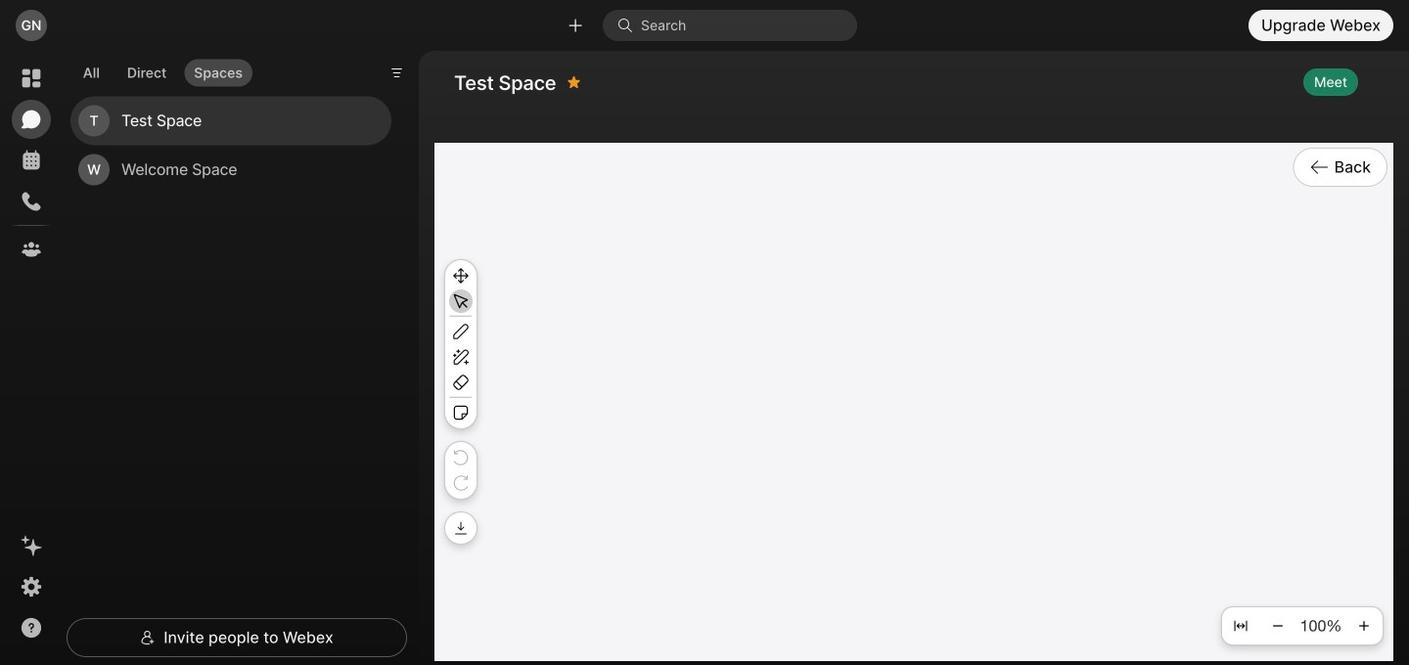 Task type: vqa. For each thing, say whether or not it's contained in the screenshot.
tab list
yes



Task type: describe. For each thing, give the bounding box(es) containing it.
test space list item
[[70, 96, 391, 145]]

webex tab list
[[12, 59, 51, 269]]



Task type: locate. For each thing, give the bounding box(es) containing it.
navigation
[[0, 51, 63, 665]]

tab list
[[69, 47, 257, 92]]

welcome space list item
[[70, 145, 391, 194]]



